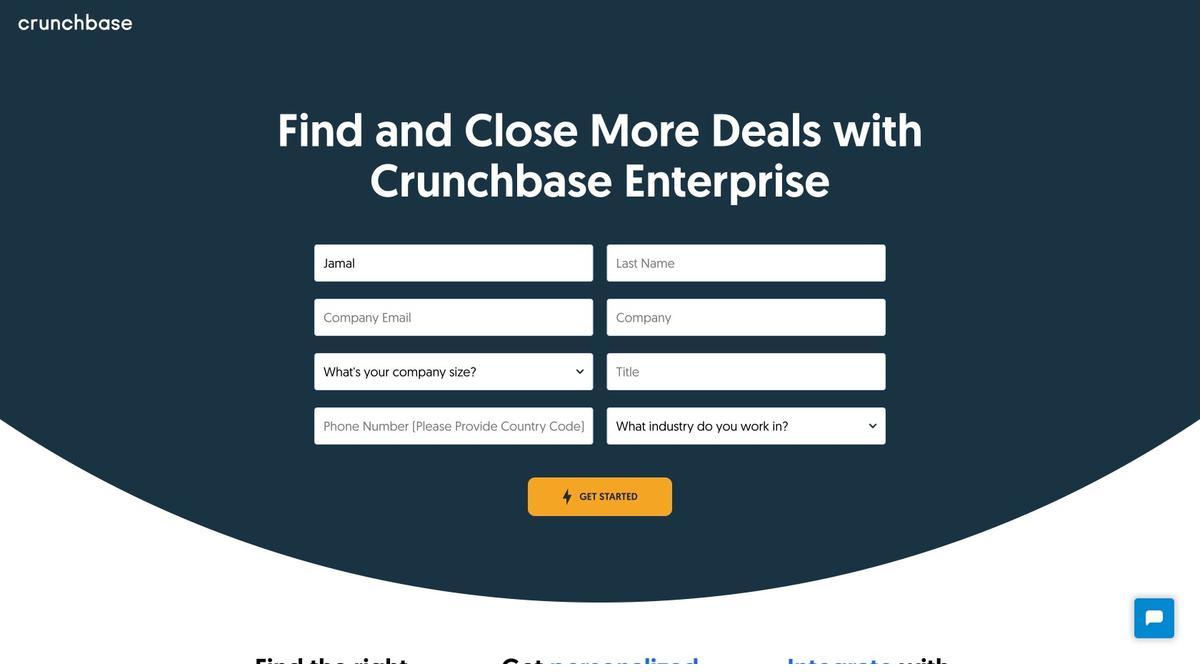 Task type: locate. For each thing, give the bounding box(es) containing it.
logo image
[[18, 14, 132, 30]]

Phone Number (Please Provide Country Code) telephone field
[[315, 407, 594, 444]]

Company text field
[[607, 299, 886, 336]]



Task type: describe. For each thing, give the bounding box(es) containing it.
First Name text field
[[315, 244, 594, 281]]

Title text field
[[607, 353, 886, 390]]

Last Name text field
[[607, 244, 886, 281]]

Company Email email field
[[315, 299, 594, 336]]



Task type: vqa. For each thing, say whether or not it's contained in the screenshot.
Phone Number (Please Provide Country Code) Telephone Field
yes



